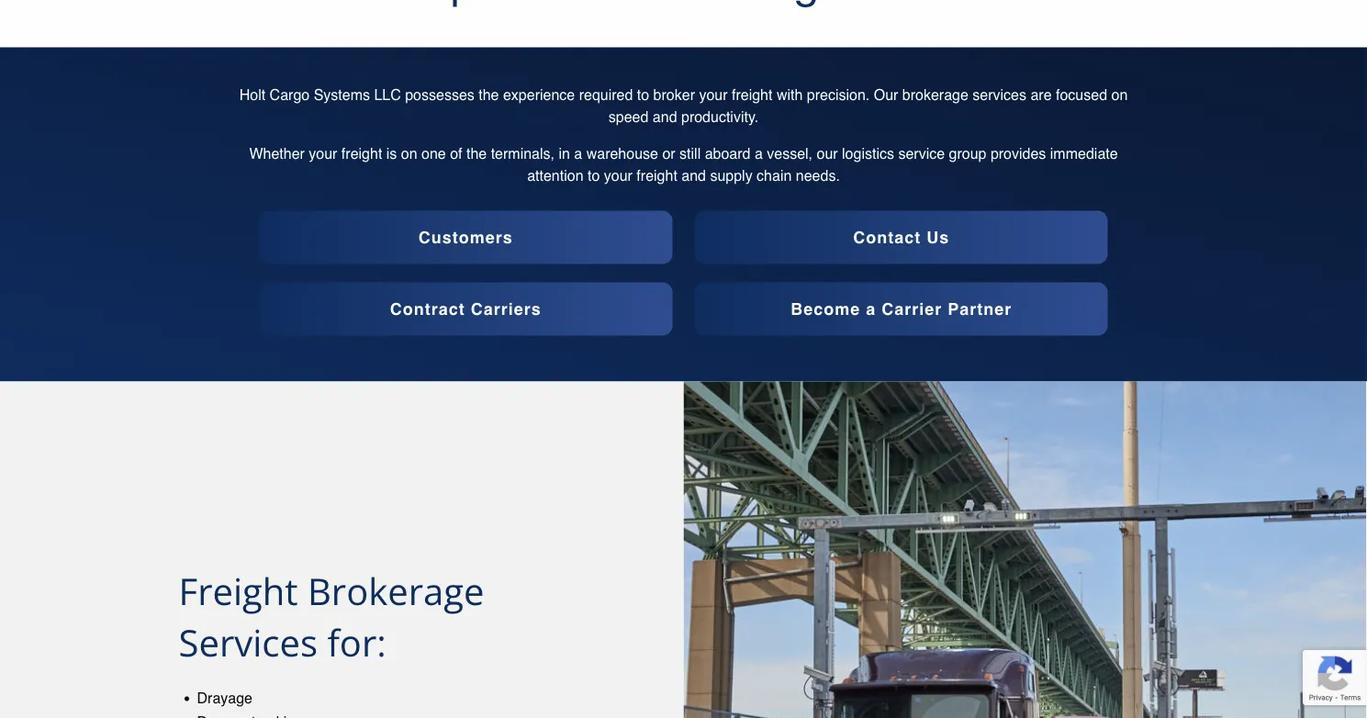 Task type: describe. For each thing, give the bounding box(es) containing it.
focused
[[1056, 87, 1108, 103]]

the inside whether your freight is on one of the terminals, in a warehouse or still aboard a vessel, our logistics service group provides immediate attention to your freight and supply chain needs.
[[466, 145, 487, 162]]

become a carrier partner button
[[695, 283, 1108, 336]]

0 horizontal spatial freight
[[341, 145, 382, 162]]

services
[[179, 617, 318, 667]]

our
[[874, 87, 898, 103]]

freight inside holt cargo systems llc possesses the experience required to broker your freight with precision. our brokerage services are focused on speed and productivity.
[[732, 87, 773, 103]]

terminals,
[[491, 145, 555, 162]]

1 horizontal spatial freight
[[637, 167, 678, 184]]

to inside holt cargo systems llc possesses the experience required to broker your freight with precision. our brokerage services are focused on speed and productivity.
[[637, 87, 649, 103]]

the inside holt cargo systems llc possesses the experience required to broker your freight with precision. our brokerage services are focused on speed and productivity.
[[479, 87, 499, 103]]

on inside whether your freight is on one of the terminals, in a warehouse or still aboard a vessel, our logistics service group provides immediate attention to your freight and supply chain needs.
[[401, 145, 417, 162]]

or
[[662, 145, 676, 162]]

holt
[[239, 87, 266, 103]]

of
[[450, 145, 462, 162]]

carrier
[[882, 300, 942, 318]]

and inside holt cargo systems llc possesses the experience required to broker your freight with precision. our brokerage services are focused on speed and productivity.
[[653, 109, 677, 126]]

freight
[[179, 566, 298, 616]]

one
[[422, 145, 446, 162]]

brokerage
[[903, 87, 969, 103]]

become a carrier partner link
[[686, 283, 1117, 336]]

llc
[[374, 87, 401, 103]]

drayage
[[197, 690, 253, 707]]

is
[[386, 145, 397, 162]]

provides
[[991, 145, 1046, 162]]

service
[[898, 145, 945, 162]]

whether your freight is on one of the terminals, in a warehouse or still aboard a vessel, our logistics service group provides immediate attention to your freight and supply chain needs.
[[249, 145, 1118, 184]]

systems
[[314, 87, 370, 103]]

0 horizontal spatial a
[[574, 145, 582, 162]]

freight brokerage services for:
[[179, 566, 484, 667]]

partner
[[948, 300, 1012, 318]]

contact us
[[853, 228, 950, 247]]

in
[[559, 145, 570, 162]]

brokerage
[[308, 566, 484, 616]]

and inside whether your freight is on one of the terminals, in a warehouse or still aboard a vessel, our logistics service group provides immediate attention to your freight and supply chain needs.
[[682, 167, 706, 184]]

speed
[[609, 109, 649, 126]]

aboard
[[705, 145, 751, 162]]



Task type: locate. For each thing, give the bounding box(es) containing it.
become
[[791, 300, 861, 318]]

on inside holt cargo systems llc possesses the experience required to broker your freight with precision. our brokerage services are focused on speed and productivity.
[[1112, 87, 1128, 103]]

0 vertical spatial the
[[479, 87, 499, 103]]

1 horizontal spatial a
[[755, 145, 763, 162]]

on
[[1112, 87, 1128, 103], [401, 145, 417, 162]]

2 horizontal spatial freight
[[732, 87, 773, 103]]

0 vertical spatial on
[[1112, 87, 1128, 103]]

1 vertical spatial the
[[466, 145, 487, 162]]

for:
[[327, 617, 386, 667]]

1 vertical spatial to
[[588, 167, 600, 184]]

0 vertical spatial to
[[637, 87, 649, 103]]

on right 'focused'
[[1112, 87, 1128, 103]]

required
[[579, 87, 633, 103]]

a
[[574, 145, 582, 162], [755, 145, 763, 162], [866, 300, 876, 318]]

chain
[[757, 167, 792, 184]]

the
[[479, 87, 499, 103], [466, 145, 487, 162]]

2 vertical spatial freight
[[637, 167, 678, 184]]

your inside holt cargo systems llc possesses the experience required to broker your freight with precision. our brokerage services are focused on speed and productivity.
[[699, 87, 728, 103]]

freight left the with
[[732, 87, 773, 103]]

attention
[[527, 167, 584, 184]]

1 horizontal spatial and
[[682, 167, 706, 184]]

logistics
[[842, 145, 894, 162]]

1 horizontal spatial your
[[604, 167, 633, 184]]

still
[[680, 145, 701, 162]]

2 horizontal spatial your
[[699, 87, 728, 103]]

freight
[[732, 87, 773, 103], [341, 145, 382, 162], [637, 167, 678, 184]]

a up the chain
[[755, 145, 763, 162]]

with
[[777, 87, 803, 103]]

holt cargo systems llc possesses the experience required to broker your freight with precision. our brokerage services are focused on speed and productivity.
[[239, 87, 1128, 126]]

your up productivity. at top
[[699, 87, 728, 103]]

1 horizontal spatial to
[[637, 87, 649, 103]]

a right in
[[574, 145, 582, 162]]

us
[[927, 228, 950, 247]]

become a carrier partner
[[791, 300, 1012, 318]]

experience
[[503, 87, 575, 103]]

contact us button
[[695, 211, 1108, 264]]

contact us link
[[686, 211, 1117, 264]]

cargo
[[270, 87, 310, 103]]

are
[[1031, 87, 1052, 103]]

a inside button
[[866, 300, 876, 318]]

and down broker
[[653, 109, 677, 126]]

freight left is
[[341, 145, 382, 162]]

our
[[817, 145, 838, 162]]

2 vertical spatial your
[[604, 167, 633, 184]]

immediate
[[1050, 145, 1118, 162]]

and down still
[[682, 167, 706, 184]]

productivity.
[[681, 109, 759, 126]]

broker
[[653, 87, 695, 103]]

1 vertical spatial your
[[309, 145, 337, 162]]

your right whether
[[309, 145, 337, 162]]

1 vertical spatial and
[[682, 167, 706, 184]]

0 horizontal spatial your
[[309, 145, 337, 162]]

freight down or
[[637, 167, 678, 184]]

supply
[[710, 167, 753, 184]]

1 vertical spatial on
[[401, 145, 417, 162]]

to down warehouse
[[588, 167, 600, 184]]

0 vertical spatial your
[[699, 87, 728, 103]]

0 horizontal spatial and
[[653, 109, 677, 126]]

1 vertical spatial freight
[[341, 145, 382, 162]]

a left the carrier
[[866, 300, 876, 318]]

precision.
[[807, 87, 870, 103]]

0 vertical spatial freight
[[732, 87, 773, 103]]

your
[[699, 87, 728, 103], [309, 145, 337, 162], [604, 167, 633, 184]]

to up "speed"
[[637, 87, 649, 103]]

group
[[949, 145, 987, 162]]

services
[[973, 87, 1027, 103]]

0 vertical spatial and
[[653, 109, 677, 126]]

contact
[[853, 228, 921, 247]]

warehouse
[[587, 145, 658, 162]]

1 horizontal spatial on
[[1112, 87, 1128, 103]]

and
[[653, 109, 677, 126], [682, 167, 706, 184]]

the right possesses
[[479, 87, 499, 103]]

to
[[637, 87, 649, 103], [588, 167, 600, 184]]

whether
[[249, 145, 305, 162]]

needs.
[[796, 167, 840, 184]]

possesses
[[405, 87, 475, 103]]

vessel,
[[767, 145, 813, 162]]

0 horizontal spatial on
[[401, 145, 417, 162]]

your down warehouse
[[604, 167, 633, 184]]

the right "of"
[[466, 145, 487, 162]]

on right is
[[401, 145, 417, 162]]

to inside whether your freight is on one of the terminals, in a warehouse or still aboard a vessel, our logistics service group provides immediate attention to your freight and supply chain needs.
[[588, 167, 600, 184]]

0 horizontal spatial to
[[588, 167, 600, 184]]

2 horizontal spatial a
[[866, 300, 876, 318]]



Task type: vqa. For each thing, say whether or not it's contained in the screenshot.
highest
no



